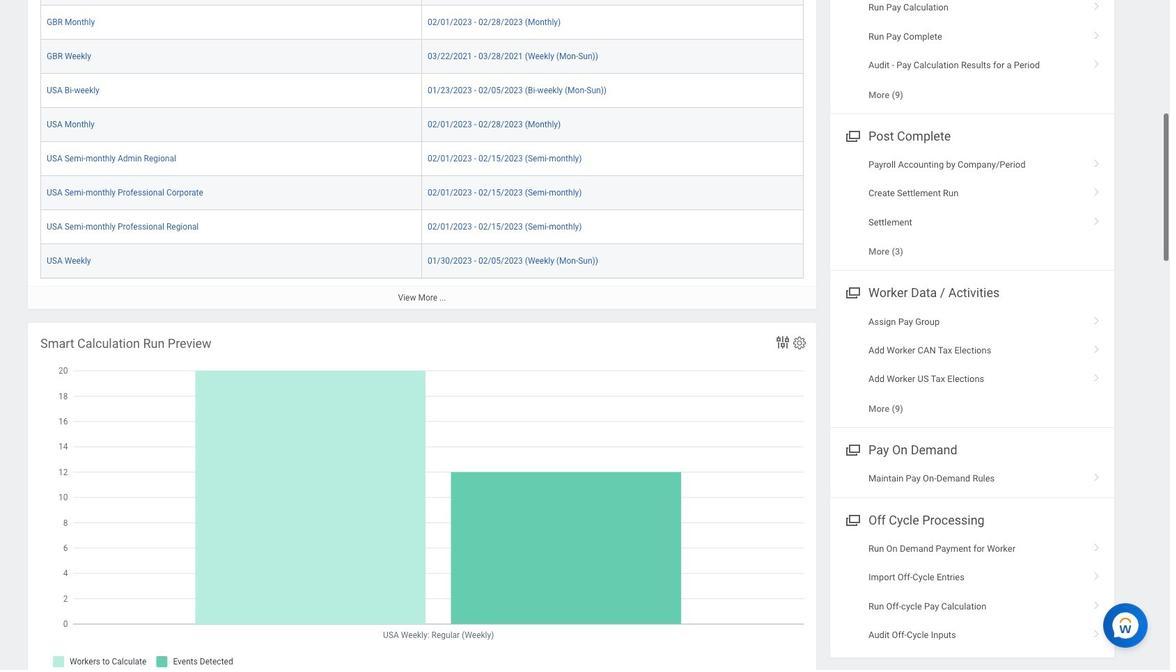 Task type: vqa. For each thing, say whether or not it's contained in the screenshot.
second cell from the left
yes



Task type: describe. For each thing, give the bounding box(es) containing it.
configure smart calculation run preview image
[[792, 336, 807, 351]]

regular payroll processing element
[[28, 0, 816, 309]]

menu group image for 3rd list from the top of the page
[[843, 283, 862, 302]]

1 row from the top
[[40, 0, 804, 5]]

4 chevron right image from the top
[[1088, 312, 1106, 326]]

5 chevron right image from the top
[[1088, 341, 1106, 355]]

6 row from the top
[[40, 142, 804, 176]]

2 list from the top
[[830, 150, 1115, 266]]

4 row from the top
[[40, 74, 804, 108]]

8 chevron right image from the top
[[1088, 597, 1106, 611]]

menu group image for 4th list from the top of the page
[[843, 510, 862, 529]]

2 row from the top
[[40, 5, 804, 40]]

7 chevron right image from the top
[[1088, 539, 1106, 553]]

4 chevron right image from the top
[[1088, 469, 1106, 483]]

1 chevron right image from the top
[[1088, 0, 1106, 11]]

9 row from the top
[[40, 244, 804, 279]]

smart calculation run preview element
[[28, 323, 816, 671]]

chevron right image for second list from the top of the page
[[1088, 183, 1106, 197]]

4 list from the top
[[830, 535, 1115, 650]]

1 list from the top
[[830, 0, 1115, 109]]



Task type: locate. For each thing, give the bounding box(es) containing it.
5 row from the top
[[40, 108, 804, 142]]

list
[[830, 0, 1115, 109], [830, 150, 1115, 266], [830, 308, 1115, 424], [830, 535, 1115, 650]]

2 cell from the left
[[422, 0, 804, 5]]

5 chevron right image from the top
[[1088, 568, 1106, 582]]

6 chevron right image from the top
[[1088, 370, 1106, 383]]

3 chevron right image from the top
[[1088, 183, 1106, 197]]

chevron right image
[[1088, 0, 1106, 11], [1088, 55, 1106, 69], [1088, 212, 1106, 226], [1088, 312, 1106, 326], [1088, 341, 1106, 355], [1088, 370, 1106, 383], [1088, 539, 1106, 553], [1088, 597, 1106, 611], [1088, 626, 1106, 639]]

3 menu group image from the top
[[843, 440, 862, 459]]

2 chevron right image from the top
[[1088, 55, 1106, 69]]

chevron right image for first list
[[1088, 26, 1106, 40]]

8 row from the top
[[40, 210, 804, 244]]

2 menu group image from the top
[[843, 283, 862, 302]]

1 chevron right image from the top
[[1088, 26, 1106, 40]]

menu group image
[[843, 126, 862, 145], [843, 283, 862, 302], [843, 440, 862, 459], [843, 510, 862, 529]]

3 list from the top
[[830, 308, 1115, 424]]

2 chevron right image from the top
[[1088, 155, 1106, 169]]

cell
[[40, 0, 422, 5], [422, 0, 804, 5]]

menu group image for second list from the top of the page
[[843, 126, 862, 145]]

9 chevron right image from the top
[[1088, 626, 1106, 639]]

chevron right image
[[1088, 26, 1106, 40], [1088, 155, 1106, 169], [1088, 183, 1106, 197], [1088, 469, 1106, 483], [1088, 568, 1106, 582]]

1 menu group image from the top
[[843, 126, 862, 145]]

row
[[40, 0, 804, 5], [40, 5, 804, 40], [40, 40, 804, 74], [40, 74, 804, 108], [40, 108, 804, 142], [40, 142, 804, 176], [40, 176, 804, 210], [40, 210, 804, 244], [40, 244, 804, 279]]

chevron right image for 4th list from the top of the page
[[1088, 568, 1106, 582]]

4 menu group image from the top
[[843, 510, 862, 529]]

7 row from the top
[[40, 176, 804, 210]]

3 chevron right image from the top
[[1088, 212, 1106, 226]]

configure and view chart data image
[[775, 334, 791, 351]]

3 row from the top
[[40, 40, 804, 74]]

1 cell from the left
[[40, 0, 422, 5]]



